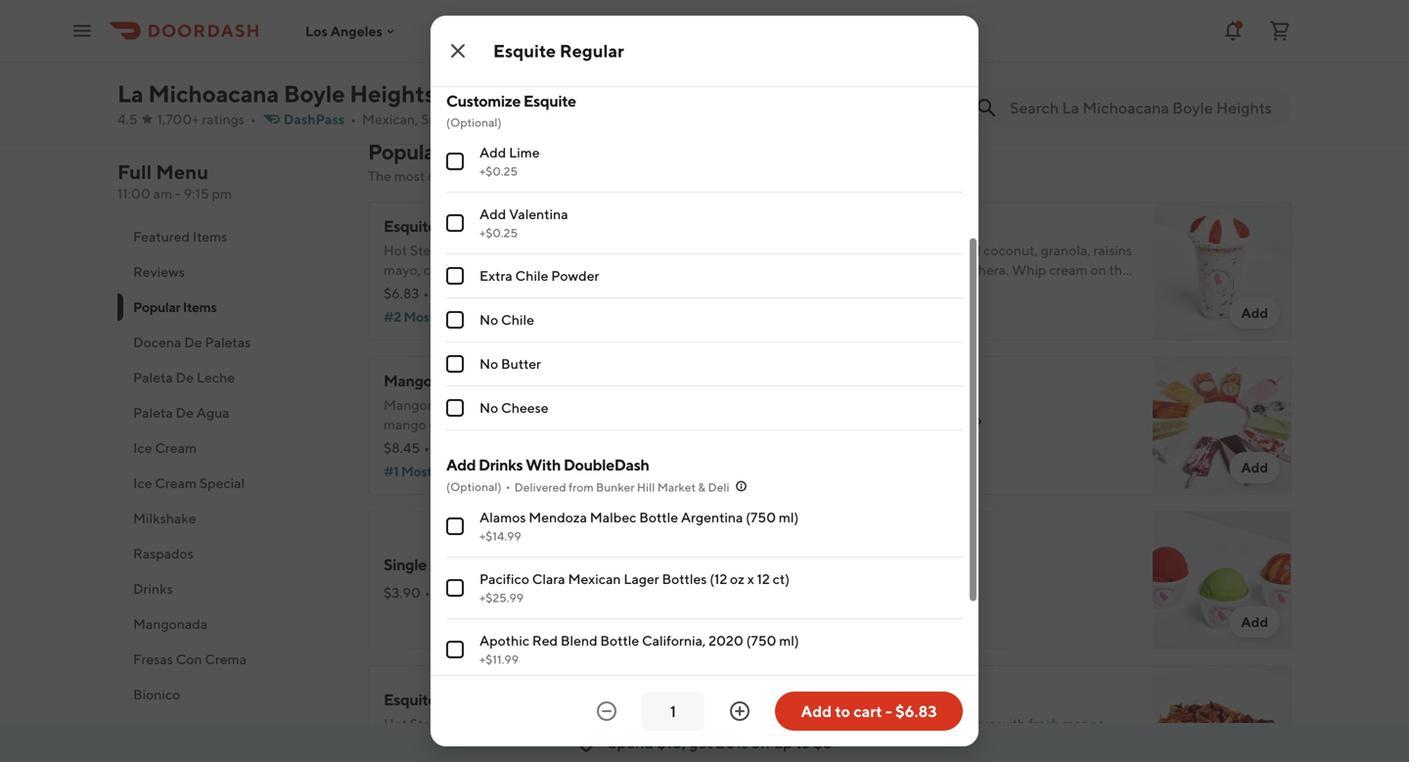 Task type: locate. For each thing, give the bounding box(es) containing it.
am
[[153, 185, 172, 202]]

1 vertical spatial fresh
[[437, 436, 469, 452]]

bottle inside alamos mendoza malbec bottle argentina (750 ml) +$14.99
[[639, 509, 678, 526]]

1 vertical spatial 4.5
[[117, 111, 138, 127]]

paleta inside button
[[133, 405, 173, 421]]

0 vertical spatial powder
[[551, 268, 599, 284]]

0 vertical spatial cream
[[155, 440, 197, 456]]

2 vertical spatial no
[[480, 400, 498, 416]]

popular items the most commonly ordered items and dishes from this store
[[368, 139, 742, 184]]

ml) up ct)
[[779, 509, 799, 526]]

no down (98)
[[480, 312, 498, 328]]

- right cart
[[886, 702, 892, 721]]

0 vertical spatial paleta
[[133, 369, 173, 386]]

1 vertical spatial fresas
[[853, 217, 898, 235]]

crema up shredded
[[929, 217, 975, 235]]

increase quantity by 1 image
[[728, 700, 752, 723]]

ice for ice cream
[[133, 440, 152, 456]]

scoop for double scoop
[[907, 555, 948, 574]]

0 vertical spatial con
[[531, 46, 554, 62]]

ct)
[[773, 571, 790, 587]]

1 ice from the top
[[133, 440, 152, 456]]

esquite regular up the customize esquite (optional) at the top left of page
[[493, 40, 624, 61]]

ice down paleta de agua
[[133, 440, 152, 456]]

1 vertical spatial $6.83
[[896, 702, 937, 721]]

paletas
[[205, 334, 251, 350], [853, 413, 904, 431]]

11:00
[[117, 185, 151, 202]]

1 horizontal spatial scoop
[[907, 555, 948, 574]]

0 vertical spatial (optional)
[[446, 115, 502, 129]]

1 vertical spatial $8.45
[[384, 440, 420, 456]]

+$0.25 inside add valentina +$0.25
[[480, 226, 518, 240]]

1 horizontal spatial doordash
[[1236, 24, 1290, 38]]

0 horizontal spatial $6.83
[[384, 285, 419, 301]]

• inside (optional) •
[[506, 480, 511, 493]]

crema for fresas con crema
[[556, 46, 597, 62]]

bottle for blend
[[600, 633, 639, 649]]

$6.83 inside button
[[896, 702, 937, 721]]

cream down ice cream
[[155, 475, 197, 491]]

1 horizontal spatial drinks
[[479, 456, 523, 474]]

doordash
[[929, 24, 983, 38], [1236, 24, 1290, 38]]

+$0.25 down lime
[[480, 164, 518, 178]]

bottle right blend
[[600, 633, 639, 649]]

mangoñadas
[[384, 371, 473, 390]]

featured
[[133, 229, 190, 245]]

add inside add valentina +$0.25
[[480, 206, 506, 222]]

most right #1
[[401, 463, 432, 480]]

1 vertical spatial popular
[[133, 299, 180, 315]]

powder up spend
[[613, 690, 666, 709]]

to left cart
[[835, 702, 850, 721]]

0 vertical spatial chile
[[515, 268, 548, 284]]

leche inside paleta de leche button
[[196, 369, 235, 386]]

fresas con crema image
[[1153, 202, 1292, 341]]

hill
[[637, 481, 655, 494]]

con
[[531, 46, 554, 62], [901, 217, 926, 235]]

ratings
[[202, 111, 245, 127]]

0 vertical spatial popular
[[368, 139, 442, 164]]

bottle
[[639, 509, 678, 526], [600, 633, 639, 649]]

ml) inside alamos mendoza malbec bottle argentina (750 ml) +$14.99
[[779, 509, 799, 526]]

alamos
[[480, 509, 526, 526]]

1 horizontal spatial snacks
[[421, 111, 465, 127]]

la michoacana boyle heights
[[117, 80, 435, 108]]

Extra Chile Powder checkbox
[[446, 267, 464, 285]]

no up chamoy,
[[480, 400, 498, 416]]

$8.45 for $8.45 •
[[853, 285, 890, 301]]

1 horizontal spatial leche
[[930, 413, 972, 431]]

items for popular items the most commonly ordered items and dishes from this store
[[446, 139, 499, 164]]

-
[[175, 185, 181, 202], [886, 702, 892, 721]]

• for $8.45 •
[[894, 285, 900, 301]]

home
[[880, 262, 915, 278]]

2 paleta from the top
[[133, 405, 173, 421]]

1 vertical spatial powder
[[613, 690, 666, 709]]

(750 down the delivered from bunker hill market & deli image
[[746, 509, 776, 526]]

0 horizontal spatial drinks
[[133, 581, 173, 597]]

chile for no
[[501, 312, 534, 328]]

customize esquite group
[[446, 90, 963, 431]]

no for no butter
[[480, 356, 498, 372]]

liked
[[437, 309, 471, 325], [435, 463, 468, 480]]

1 vertical spatial con
[[901, 217, 926, 235]]

(optional) up alamos at the bottom left of the page
[[446, 480, 502, 494]]

1 horizontal spatial crema
[[556, 46, 597, 62]]

crema up the customize esquite (optional) at the top left of page
[[556, 46, 597, 62]]

$3.90 •
[[384, 585, 430, 601]]

ice up milkshake
[[133, 475, 152, 491]]

customize
[[446, 92, 521, 110]]

0 horizontal spatial scoop
[[429, 555, 471, 574]]

4.5 down la
[[117, 111, 138, 127]]

0 vertical spatial items
[[446, 139, 499, 164]]

with up home
[[892, 242, 919, 258]]

bottles
[[662, 571, 707, 587]]

1 vertical spatial no
[[480, 356, 498, 372]]

ice cream
[[133, 440, 197, 456]]

0 horizontal spatial paletas
[[205, 334, 251, 350]]

1 horizontal spatial fresh
[[618, 397, 649, 413]]

crema down mangonada button
[[205, 651, 247, 667]]

1 no from the top
[[480, 312, 498, 328]]

1 scoop from the left
[[429, 555, 471, 574]]

add button
[[1230, 298, 1280, 329], [1230, 452, 1280, 483], [760, 607, 810, 638], [1230, 607, 1280, 638]]

paletas de leche image
[[1153, 356, 1292, 495]]

menu
[[156, 161, 209, 183]]

con up shredded
[[901, 217, 926, 235]]

1 paleta from the top
[[133, 369, 173, 386]]

fresas con crema
[[490, 46, 597, 62]]

con up the customize esquite (optional) at the top left of page
[[531, 46, 554, 62]]

cream down paleta de agua
[[155, 440, 197, 456]]

0 horizontal spatial 4.5
[[117, 111, 138, 127]]

mangonada up the mango on the left of page
[[384, 397, 458, 413]]

esquite regular with hot cheeto powder image
[[683, 665, 822, 762]]

fresas con crema
[[133, 651, 247, 667]]

2 scoop from the left
[[907, 555, 948, 574]]

dashpass
[[284, 111, 345, 127]]

1 vertical spatial and
[[853, 262, 877, 278]]

0 vertical spatial bottle
[[639, 509, 678, 526]]

extra chile powder
[[480, 268, 599, 284]]

esquite inside the customize esquite (optional)
[[523, 92, 576, 110]]

ml) down ct)
[[779, 633, 799, 649]]

3 no from the top
[[480, 400, 498, 416]]

0 vertical spatial ice
[[133, 440, 152, 456]]

1 vertical spatial to
[[796, 734, 810, 752]]

and inside fresas con crema serve with shredded coconut, granola, raisins and home made lechera. whip cream on the side upon request.
[[853, 262, 877, 278]]

chamoy,
[[480, 416, 534, 433]]

most inside $8.45 • #1 most liked
[[401, 463, 432, 480]]

0 vertical spatial 4.5
[[403, 6, 432, 29]]

popular up most
[[368, 139, 442, 164]]

1 horizontal spatial $8.45
[[853, 285, 890, 301]]

1 vertical spatial bottle
[[600, 633, 639, 649]]

+$0.25 inside add lime +$0.25
[[480, 164, 518, 178]]

and up the side
[[853, 262, 877, 278]]

drinks down raspados
[[133, 581, 173, 597]]

from left this
[[653, 168, 682, 184]]

items inside featured items button
[[193, 229, 227, 245]]

items
[[548, 168, 582, 184]]

to right up
[[796, 734, 810, 752]]

powder down valentina
[[551, 268, 599, 284]]

items up docena de paletas
[[183, 299, 217, 315]]

items up commonly at left top
[[446, 139, 499, 164]]

97%
[[923, 585, 948, 601]]

0 horizontal spatial crema
[[205, 651, 247, 667]]

0 vertical spatial mangonada
[[384, 397, 458, 413]]

0 vertical spatial ml)
[[779, 509, 799, 526]]

1 vertical spatial from
[[569, 481, 594, 494]]

fresas right the 'close esquite regular' image
[[490, 46, 529, 62]]

get
[[689, 734, 713, 752]]

$8.45 down home
[[853, 285, 890, 301]]

from inside popular items the most commonly ordered items and dishes from this store
[[653, 168, 682, 184]]

drinks inside add drinks with doubledash group
[[479, 456, 523, 474]]

chile down (98)
[[501, 312, 534, 328]]

• inside $8.45 • #1 most liked
[[424, 440, 430, 456]]

items for featured items
[[193, 229, 227, 245]]

2 vertical spatial fresas
[[133, 651, 173, 667]]

mango
[[384, 416, 426, 433]]

de inside button
[[176, 369, 194, 386]]

open menu image
[[70, 19, 94, 43]]

1 vertical spatial with
[[497, 397, 524, 413]]

on
[[1091, 262, 1106, 278]]

scoop up 93%
[[429, 555, 471, 574]]

esquite regular up extra chile powder checkbox
[[384, 217, 493, 235]]

1 +$0.25 from the top
[[480, 164, 518, 178]]

1 horizontal spatial powder
[[613, 690, 666, 709]]

raisins
[[1094, 242, 1132, 258]]

1 doordash from the left
[[929, 24, 983, 38]]

esquite regular
[[493, 40, 624, 61], [384, 217, 493, 235]]

popular inside popular items the most commonly ordered items and dishes from this store
[[368, 139, 442, 164]]

1 horizontal spatial paletas
[[853, 413, 904, 431]]

• for dashpass •
[[350, 111, 356, 127]]

2 (750 from the top
[[746, 633, 777, 649]]

fresh right sorbet
[[618, 397, 649, 413]]

bottle for malbec
[[639, 509, 678, 526]]

(optional) down customize
[[446, 115, 502, 129]]

and right items
[[585, 168, 608, 184]]

1 vertical spatial (750
[[746, 633, 777, 649]]

None checkbox
[[446, 214, 464, 232], [446, 579, 464, 597], [446, 214, 464, 232], [446, 579, 464, 597]]

paleta de leche
[[133, 369, 235, 386]]

Item Search search field
[[1010, 97, 1276, 118]]

0 vertical spatial fresas
[[490, 46, 529, 62]]

80% (88)
[[921, 285, 978, 301]]

• doordash order
[[922, 24, 1017, 38]]

extra
[[480, 268, 513, 284]]

$8.45
[[853, 285, 890, 301], [384, 440, 420, 456]]

0 vertical spatial +$0.25
[[480, 164, 518, 178]]

- inside button
[[886, 702, 892, 721]]

from inside add drinks with doubledash group
[[569, 481, 594, 494]]

no cheese
[[480, 400, 549, 416]]

2 +$0.25 from the top
[[480, 226, 518, 240]]

full
[[117, 161, 152, 183]]

0 vertical spatial crema
[[556, 46, 597, 62]]

None checkbox
[[446, 153, 464, 170], [446, 518, 464, 535], [446, 641, 464, 659], [446, 153, 464, 170], [446, 518, 464, 535], [446, 641, 464, 659]]

ice
[[133, 440, 152, 456], [133, 475, 152, 491]]

Current quantity is 1 number field
[[654, 701, 693, 722]]

0 vertical spatial from
[[653, 168, 682, 184]]

tamaring
[[534, 436, 589, 452]]

(750 inside alamos mendoza malbec bottle argentina (750 ml) +$14.99
[[746, 509, 776, 526]]

fresas
[[490, 46, 529, 62], [853, 217, 898, 235], [133, 651, 173, 667]]

esquite regular image
[[683, 202, 822, 341]]

1 horizontal spatial from
[[653, 168, 682, 184]]

0 horizontal spatial mangonada
[[133, 616, 208, 632]]

2 vertical spatial regular
[[439, 690, 493, 709]]

mangonada inside button
[[133, 616, 208, 632]]

large
[[925, 690, 965, 709]]

(44)
[[481, 585, 507, 601], [951, 585, 977, 601]]

1 vertical spatial regular
[[439, 217, 493, 235]]

0 horizontal spatial popular
[[133, 299, 180, 315]]

pacifico clara mexican lager bottles (12 oz x 12 ct) +$25.99
[[480, 571, 790, 605]]

0 horizontal spatial fresh
[[437, 436, 469, 452]]

(98)
[[480, 285, 506, 301]]

0 vertical spatial no
[[480, 312, 498, 328]]

no left butter
[[480, 356, 498, 372]]

paleta up ice cream
[[133, 405, 173, 421]]

paleta de leche button
[[117, 360, 344, 395]]

1 vertical spatial ice
[[133, 475, 152, 491]]

popular up docena
[[133, 299, 180, 315]]

serve
[[853, 242, 889, 258]]

add inside group
[[446, 456, 476, 474]]

2 no from the top
[[480, 356, 498, 372]]

+$11.99
[[480, 653, 519, 666]]

featured items button
[[117, 219, 344, 254]]

0 vertical spatial (750
[[746, 509, 776, 526]]

leche
[[196, 369, 235, 386], [930, 413, 972, 431]]

2 doordash from the left
[[1236, 24, 1290, 38]]

leche for paleta de leche
[[196, 369, 235, 386]]

fresas up the bionico
[[133, 651, 173, 667]]

0 horizontal spatial -
[[175, 185, 181, 202]]

1 horizontal spatial $6.83
[[896, 702, 937, 721]]

2 vertical spatial items
[[183, 299, 217, 315]]

cream for ice cream special
[[155, 475, 197, 491]]

2 horizontal spatial crema
[[929, 217, 975, 235]]

with inside mangoñadas mangonada serve with mango sorbet fresh mango chunks, chamoy, tajin, tamarind candies, fresh lime, amd tamaring stick
[[497, 397, 524, 413]]

single scoop
[[384, 555, 471, 574]]

liked down chunks,
[[435, 463, 468, 480]]

2 (optional) from the top
[[446, 480, 502, 494]]

1 vertical spatial paleta
[[133, 405, 173, 421]]

1 vertical spatial paletas
[[853, 413, 904, 431]]

(750 right 2020
[[746, 633, 777, 649]]

1 horizontal spatial and
[[853, 262, 877, 278]]

2.1
[[486, 111, 502, 127]]

fresh down chunks,
[[437, 436, 469, 452]]

&
[[698, 481, 706, 494]]

with up chamoy,
[[497, 397, 524, 413]]

(88)
[[952, 285, 978, 301]]

items inside popular items the most commonly ordered items and dishes from this store
[[446, 139, 499, 164]]

2 vertical spatial crema
[[205, 651, 247, 667]]

bottle down hill
[[639, 509, 678, 526]]

bionico
[[133, 687, 180, 703]]

con for fresas con crema
[[531, 46, 554, 62]]

1 horizontal spatial mangonada
[[384, 397, 458, 413]]

crema inside fresas con crema serve with shredded coconut, granola, raisins and home made lechera. whip cream on the side upon request.
[[929, 217, 975, 235]]

the
[[368, 168, 392, 184]]

snacks down customize
[[421, 111, 465, 127]]

0 horizontal spatial powder
[[551, 268, 599, 284]]

$15,
[[657, 734, 686, 752]]

0 vertical spatial esquite regular
[[493, 40, 624, 61]]

$8.45 •
[[853, 285, 900, 301]]

$8.45 down the mango on the left of page
[[384, 440, 420, 456]]

bottle inside apothic red blend bottle california, 2020 (750 ml) +$11.99
[[600, 633, 639, 649]]

1 horizontal spatial popular
[[368, 139, 442, 164]]

• for 1/14/23 • doordash order
[[1229, 24, 1234, 38]]

• for $6.83 •
[[423, 285, 429, 301]]

+$0.25 for valentina
[[480, 226, 518, 240]]

add drinks with doubledash
[[446, 456, 649, 474]]

1 (optional) from the top
[[446, 115, 502, 129]]

(optional) inside (optional) •
[[446, 480, 502, 494]]

0 vertical spatial to
[[835, 702, 850, 721]]

93%
[[452, 585, 478, 601]]

con inside button
[[531, 46, 554, 62]]

1 horizontal spatial -
[[886, 702, 892, 721]]

(44) right 93%
[[481, 585, 507, 601]]

regular inside dialog
[[560, 40, 624, 61]]

- right am
[[175, 185, 181, 202]]

with inside fresas con crema serve with shredded coconut, granola, raisins and home made lechera. whip cream on the side upon request.
[[892, 242, 919, 258]]

fresas con crema button
[[490, 44, 597, 64]]

+$0.25 up "extra" on the top of page
[[480, 226, 518, 240]]

1 vertical spatial leche
[[930, 413, 972, 431]]

1 horizontal spatial fresas
[[490, 46, 529, 62]]

mangonada up con at the left bottom of the page
[[133, 616, 208, 632]]

paletas inside button
[[205, 334, 251, 350]]

1 vertical spatial items
[[193, 229, 227, 245]]

2 horizontal spatial fresas
[[853, 217, 898, 235]]

esquite regular inside dialog
[[493, 40, 624, 61]]

liked down 84%
[[437, 309, 471, 325]]

1 vertical spatial crema
[[929, 217, 975, 235]]

0 vertical spatial drinks
[[479, 456, 523, 474]]

double scoop image
[[1153, 511, 1292, 650]]

0 horizontal spatial and
[[585, 168, 608, 184]]

2 cream from the top
[[155, 475, 197, 491]]

1 vertical spatial ml)
[[779, 633, 799, 649]]

ice for ice cream special
[[133, 475, 152, 491]]

with left hot on the left of page
[[496, 690, 526, 709]]

1 vertical spatial liked
[[435, 463, 468, 480]]

1 vertical spatial chile
[[501, 312, 534, 328]]

(44) right 97%
[[951, 585, 977, 601]]

delivered from bunker hill market & deli image
[[733, 479, 749, 494]]

93% (44)
[[452, 585, 507, 601]]

0 horizontal spatial (44)
[[481, 585, 507, 601]]

4.5
[[403, 6, 432, 29], [117, 111, 138, 127]]

items up reviews button
[[193, 229, 227, 245]]

de for paleta de leche
[[176, 369, 194, 386]]

paleta inside button
[[133, 369, 173, 386]]

1 (750 from the top
[[746, 509, 776, 526]]

0 vertical spatial and
[[585, 168, 608, 184]]

paleta
[[133, 369, 173, 386], [133, 405, 173, 421]]

to inside button
[[835, 702, 850, 721]]

$8.45 inside $8.45 • #1 most liked
[[384, 440, 420, 456]]

order
[[985, 24, 1017, 38], [1293, 24, 1325, 38]]

paletas de leche
[[853, 413, 972, 431]]

fresas up serve
[[853, 217, 898, 235]]

1 (44) from the left
[[481, 585, 507, 601]]

paleta down docena
[[133, 369, 173, 386]]

agua
[[196, 405, 230, 421]]

leche for paletas de leche
[[930, 413, 972, 431]]

1/14/23 • doordash order
[[1187, 24, 1325, 38]]

0 vertical spatial with
[[892, 242, 919, 258]]

close esquite regular image
[[446, 39, 470, 63]]

most right '#2'
[[404, 309, 435, 325]]

1 vertical spatial most
[[401, 463, 432, 480]]

most
[[394, 168, 425, 184]]

0 items, open order cart image
[[1268, 19, 1292, 43]]

snacks down the bionico
[[133, 722, 177, 738]]

fresas inside fresas con crema serve with shredded coconut, granola, raisins and home made lechera. whip cream on the side upon request.
[[853, 217, 898, 235]]

drinks down 'lime,'
[[479, 456, 523, 474]]

4.5 up of 5 stars on the left top
[[403, 6, 432, 29]]

(750 inside apothic red blend bottle california, 2020 (750 ml) +$11.99
[[746, 633, 777, 649]]

1 cream from the top
[[155, 440, 197, 456]]

2 ice from the top
[[133, 475, 152, 491]]

1 vertical spatial cream
[[155, 475, 197, 491]]

from down doubledash
[[569, 481, 594, 494]]

1 horizontal spatial order
[[1293, 24, 1325, 38]]

blend
[[561, 633, 598, 649]]

delivered from bunker hill market & deli
[[514, 481, 730, 494]]

2 (44) from the left
[[951, 585, 977, 601]]

1 horizontal spatial to
[[835, 702, 850, 721]]

1 vertical spatial -
[[886, 702, 892, 721]]

chile right "extra" on the top of page
[[515, 268, 548, 284]]

0 horizontal spatial con
[[531, 46, 554, 62]]

regular
[[560, 40, 624, 61], [439, 217, 493, 235], [439, 690, 493, 709]]

1 order from the left
[[985, 24, 1017, 38]]

(44) for 93% (44)
[[481, 585, 507, 601]]

ml)
[[779, 509, 799, 526], [779, 633, 799, 649]]

1 horizontal spatial (44)
[[951, 585, 977, 601]]

con inside fresas con crema serve with shredded coconut, granola, raisins and home made lechera. whip cream on the side upon request.
[[901, 217, 926, 235]]

paleta for paleta de leche
[[133, 369, 173, 386]]

scoop
[[429, 555, 471, 574], [907, 555, 948, 574]]

scoop up 97%
[[907, 555, 948, 574]]

market
[[657, 481, 696, 494]]



Task type: vqa. For each thing, say whether or not it's contained in the screenshot.
the left Paletas
yes



Task type: describe. For each thing, give the bounding box(es) containing it.
decrease quantity by 1 image
[[595, 700, 619, 723]]

deli
[[708, 481, 730, 494]]

add button for fresas con crema
[[1230, 298, 1280, 329]]

#1
[[384, 463, 399, 480]]

$5
[[814, 734, 833, 752]]

candies,
[[384, 436, 435, 452]]

12
[[757, 571, 770, 587]]

add drinks with doubledash group
[[446, 454, 963, 681]]

con
[[176, 651, 202, 667]]

97% (44)
[[923, 585, 977, 601]]

No Butter checkbox
[[446, 355, 464, 373]]

no for no chile
[[480, 312, 498, 328]]

de for paleta de agua
[[176, 405, 194, 421]]

• for $8.45 • #1 most liked
[[424, 440, 430, 456]]

$6.83 •
[[384, 285, 429, 301]]

chunks,
[[429, 416, 477, 433]]

5
[[407, 68, 414, 81]]

0 vertical spatial $6.83
[[384, 285, 419, 301]]

x
[[747, 571, 754, 587]]

delivered
[[514, 481, 566, 494]]

los angeles button
[[305, 23, 398, 39]]

special
[[199, 475, 245, 491]]

mangoñadas mangonada serve with mango sorbet fresh mango chunks, chamoy, tajin, tamarind candies, fresh lime, amd tamaring stick
[[384, 371, 649, 452]]

stick
[[592, 436, 621, 452]]

mexican,
[[362, 111, 418, 127]]

1 vertical spatial esquite regular
[[384, 217, 493, 235]]

dashpass •
[[284, 111, 356, 127]]

mendoza
[[529, 509, 587, 526]]

commonly
[[428, 168, 493, 184]]

bunker
[[596, 481, 635, 494]]

cream for ice cream
[[155, 440, 197, 456]]

• for $3.90 •
[[425, 585, 430, 601]]

made
[[918, 262, 953, 278]]

with
[[526, 456, 561, 474]]

tajin,
[[537, 416, 568, 433]]

chile for extra
[[515, 268, 548, 284]]

0 horizontal spatial to
[[796, 734, 810, 752]]

liked inside $8.45 • #1 most liked
[[435, 463, 468, 480]]

lager
[[624, 571, 659, 587]]

(44) for 97% (44)
[[951, 585, 977, 601]]

california,
[[642, 633, 706, 649]]

double
[[853, 555, 904, 574]]

ml) inside apothic red blend bottle california, 2020 (750 ml) +$11.99
[[779, 633, 799, 649]]

pm
[[212, 185, 232, 202]]

+$0.25 for lime
[[480, 164, 518, 178]]

notification bell image
[[1221, 19, 1245, 43]]

1,700+ ratings •
[[157, 111, 256, 127]]

raspados button
[[117, 536, 344, 572]]

stars
[[416, 68, 440, 81]]

raspados
[[133, 546, 194, 562]]

esquite regular dialog
[[431, 0, 979, 747]]

clara
[[532, 571, 565, 587]]

doubledash
[[564, 456, 649, 474]]

single scoop image
[[683, 511, 822, 650]]

mangonada inside mangoñadas mangonada serve with mango sorbet fresh mango chunks, chamoy, tajin, tamarind candies, fresh lime, amd tamaring stick
[[384, 397, 458, 413]]

0 vertical spatial snacks
[[421, 111, 465, 127]]

No Chile checkbox
[[446, 311, 464, 329]]

up
[[774, 734, 793, 752]]

drinks button
[[117, 572, 344, 607]]

malbec
[[590, 509, 637, 526]]

scoop for single scoop
[[429, 555, 471, 574]]

crema for fresas con crema serve with shredded coconut, granola, raisins and home made lechera. whip cream on the side upon request.
[[929, 217, 975, 235]]

2 vertical spatial with
[[496, 690, 526, 709]]

add inside add lime +$0.25
[[480, 144, 506, 161]]

tostilocos large
[[853, 690, 965, 709]]

mexican
[[568, 571, 621, 587]]

• for (optional) •
[[506, 480, 511, 493]]

(optional) inside the customize esquite (optional)
[[446, 115, 502, 129]]

regular for the esquite regular with hot cheeto powder image
[[439, 690, 493, 709]]

0 vertical spatial liked
[[437, 309, 471, 325]]

oz
[[730, 571, 745, 587]]

add button for paletas de leche
[[1230, 452, 1280, 483]]

snacks inside button
[[133, 722, 177, 738]]

+$14.99
[[480, 529, 521, 543]]

heights
[[350, 80, 435, 108]]

20%
[[716, 734, 748, 752]]

docena
[[133, 334, 181, 350]]

add valentina +$0.25
[[480, 206, 568, 240]]

2020
[[709, 633, 744, 649]]

add button for single scoop
[[760, 607, 810, 638]]

fresas for fresas con crema serve with shredded coconut, granola, raisins and home made lechera. whip cream on the side upon request.
[[853, 217, 898, 235]]

no chile
[[480, 312, 534, 328]]

84%
[[450, 285, 478, 301]]

popular for popular items
[[133, 299, 180, 315]]

drinks inside drinks button
[[133, 581, 173, 597]]

cheese
[[501, 400, 549, 416]]

the
[[1109, 262, 1130, 278]]

butter
[[501, 356, 541, 372]]

tostilocos large image
[[1153, 665, 1292, 762]]

and inside popular items the most commonly ordered items and dishes from this store
[[585, 168, 608, 184]]

tamarind
[[570, 416, 626, 433]]

mangoñadas image
[[683, 356, 822, 495]]

popular for popular items the most commonly ordered items and dishes from this store
[[368, 139, 442, 164]]

$8.45 for $8.45 • #1 most liked
[[384, 440, 420, 456]]

items for popular items
[[183, 299, 217, 315]]

regular for esquite regular image
[[439, 217, 493, 235]]

fresas for fresas con crema
[[490, 46, 529, 62]]

powder inside customize esquite group
[[551, 268, 599, 284]]

reviews
[[133, 264, 185, 280]]

No Cheese checkbox
[[446, 399, 464, 417]]

ice cream button
[[117, 431, 344, 466]]

serve
[[461, 397, 494, 413]]

lime
[[509, 144, 540, 161]]

1 horizontal spatial 4.5
[[403, 6, 432, 29]]

store
[[710, 168, 742, 184]]

2 order from the left
[[1293, 24, 1325, 38]]

add inside button
[[801, 702, 832, 721]]

pacifico
[[480, 571, 529, 587]]

valentina
[[509, 206, 568, 222]]

de for docena de paletas
[[184, 334, 202, 350]]

no for no cheese
[[480, 400, 498, 416]]

of 5 stars
[[394, 68, 440, 81]]

los
[[305, 23, 328, 39]]

tostilocos
[[853, 690, 922, 709]]

add to cart - $6.83 button
[[775, 692, 963, 731]]

1/14/23
[[1187, 24, 1227, 38]]

$3.90
[[384, 585, 421, 601]]

fresas for fresas con crema
[[133, 651, 173, 667]]

- inside full menu 11:00 am - 9:15 pm
[[175, 185, 181, 202]]

cheeto
[[558, 690, 610, 709]]

$8.45 • #1 most liked
[[384, 440, 468, 480]]

docena de paletas
[[133, 334, 251, 350]]

0 vertical spatial most
[[404, 309, 435, 325]]

argentina
[[681, 509, 743, 526]]

1,700+
[[157, 111, 199, 127]]

fresas con crema serve with shredded coconut, granola, raisins and home made lechera. whip cream on the side upon request.
[[853, 217, 1132, 298]]

con for fresas con crema serve with shredded coconut, granola, raisins and home made lechera. whip cream on the side upon request.
[[901, 217, 926, 235]]

crema for fresas con crema
[[205, 651, 247, 667]]

add button for double scoop
[[1230, 607, 1280, 638]]

de for paletas de leche
[[907, 413, 927, 431]]

la
[[117, 80, 144, 108]]

dishes
[[611, 168, 650, 184]]

side
[[853, 281, 879, 298]]

paleta for paleta de agua
[[133, 405, 173, 421]]



